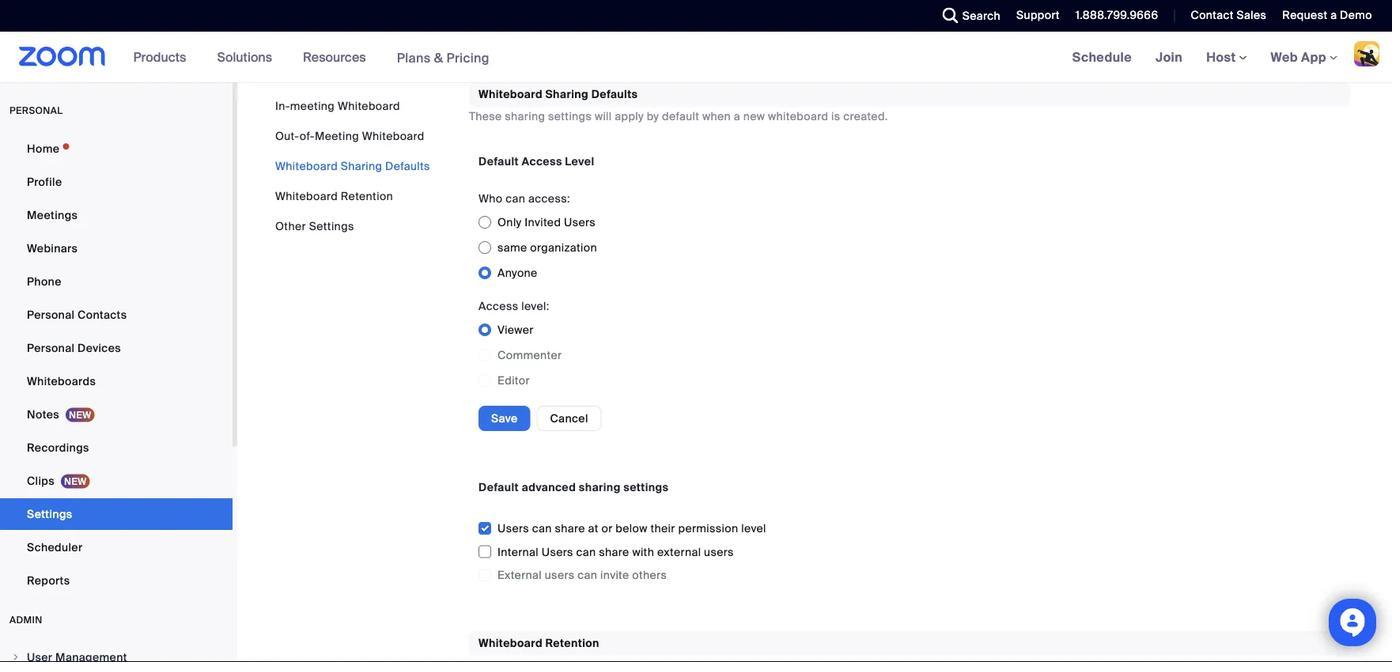 Task type: vqa. For each thing, say whether or not it's contained in the screenshot.
Zoom
no



Task type: describe. For each thing, give the bounding box(es) containing it.
invited
[[525, 215, 561, 230]]

users can share at or below their permission level
[[498, 521, 766, 536]]

profile
[[27, 174, 62, 189]]

devices
[[78, 341, 121, 355]]

formats
[[671, 22, 712, 37]]

save
[[491, 411, 518, 426]]

only invited users
[[498, 215, 596, 230]]

level:
[[521, 299, 549, 313]]

cancel
[[550, 411, 588, 426]]

export
[[536, 22, 571, 37]]

personal for personal devices
[[27, 341, 75, 355]]

defaults for whiteboard sharing defaults
[[385, 159, 430, 173]]

admin
[[9, 614, 43, 626]]

banner containing products
[[0, 32, 1392, 83]]

whiteboard down "external"
[[479, 636, 543, 650]]

1 horizontal spatial share
[[599, 545, 629, 559]]

external users can invite others
[[498, 568, 667, 583]]

commenter
[[498, 348, 562, 362]]

can for export
[[513, 22, 533, 37]]

same organization
[[498, 240, 597, 255]]

advanced
[[522, 480, 576, 495]]

access level: option group
[[479, 317, 1001, 393]]

phone link
[[0, 266, 233, 297]]

notes
[[27, 407, 59, 422]]

is
[[831, 109, 840, 124]]

resources button
[[303, 32, 373, 82]]

right image
[[11, 653, 21, 662]]

png,
[[614, 22, 642, 37]]

whiteboard up out-of-meeting whiteboard
[[338, 98, 400, 113]]

their
[[650, 521, 675, 536]]

of-
[[300, 129, 315, 143]]

join link
[[1144, 32, 1195, 82]]

demo
[[1340, 8, 1372, 23]]

default
[[662, 109, 699, 124]]

sharing for whiteboard sharing defaults
[[341, 159, 382, 173]]

users inside who can access: option group
[[564, 215, 596, 230]]

users up internal on the left bottom of the page
[[498, 521, 529, 536]]

access:
[[528, 191, 570, 206]]

editor
[[498, 373, 530, 388]]

users up pricing
[[479, 22, 510, 37]]

default access level
[[479, 154, 594, 169]]

can for share
[[532, 521, 552, 536]]

other
[[275, 219, 306, 233]]

settings inside whiteboard sharing defaults these sharing settings will apply by default when a new whiteboard is created.
[[548, 109, 592, 124]]

others
[[632, 568, 667, 583]]

whiteboard sharing defaults element
[[469, 82, 1350, 606]]

whiteboard sharing defaults link
[[275, 159, 430, 173]]

request a demo
[[1282, 8, 1372, 23]]

schedule link
[[1060, 32, 1144, 82]]

contacts
[[78, 307, 127, 322]]

personal devices
[[27, 341, 121, 355]]

will
[[595, 109, 612, 124]]

users up external users can invite others
[[542, 545, 573, 559]]

in-meeting whiteboard link
[[275, 98, 400, 113]]

reports
[[27, 573, 70, 588]]

when
[[702, 109, 731, 124]]

clips link
[[0, 465, 233, 497]]

in
[[574, 22, 583, 37]]

1.888.799.9666
[[1076, 8, 1158, 23]]

viewer
[[498, 322, 534, 337]]

below
[[616, 521, 648, 536]]

personal contacts
[[27, 307, 127, 322]]

invite
[[600, 568, 629, 583]]

can for access:
[[506, 191, 525, 206]]

at
[[588, 521, 599, 536]]

out-of-meeting whiteboard
[[275, 129, 425, 143]]

default advanced sharing settings
[[479, 480, 669, 495]]

0 horizontal spatial share
[[555, 521, 585, 536]]

personal for personal contacts
[[27, 307, 75, 322]]

menu bar containing in-meeting whiteboard
[[275, 98, 430, 234]]

recordings
[[27, 440, 89, 455]]

profile link
[[0, 166, 233, 198]]

who can access:
[[479, 191, 570, 206]]

web app button
[[1271, 49, 1338, 65]]

default for default advanced sharing settings
[[479, 480, 519, 495]]

permission
[[678, 521, 738, 536]]

whiteboard sharing defaults
[[275, 159, 430, 173]]

contact
[[1191, 8, 1234, 23]]

profile picture image
[[1354, 41, 1379, 66]]

whiteboard sharing defaults these sharing settings will apply by default when a new whiteboard is created.
[[469, 87, 888, 124]]

1 vertical spatial settings
[[623, 480, 669, 495]]

can up external users can invite others
[[576, 545, 596, 559]]

resources
[[303, 49, 366, 65]]

default for default access level
[[479, 154, 519, 169]]

0 vertical spatial access
[[522, 154, 562, 169]]

out-
[[275, 129, 300, 143]]

level
[[565, 154, 594, 169]]

solutions
[[217, 49, 272, 65]]

other settings link
[[275, 219, 354, 233]]

personal
[[9, 104, 63, 117]]

personal contacts link
[[0, 299, 233, 331]]

created.
[[843, 109, 888, 124]]

who can access: option group
[[479, 210, 1001, 286]]

only
[[498, 215, 522, 230]]

web app
[[1271, 49, 1326, 65]]



Task type: locate. For each thing, give the bounding box(es) containing it.
sharing
[[505, 109, 545, 124], [579, 480, 621, 495]]

whiteboard retention down "external"
[[479, 636, 599, 650]]

sales
[[1237, 8, 1267, 23]]

0 horizontal spatial settings
[[27, 507, 72, 521]]

personal devices link
[[0, 332, 233, 364]]

0 horizontal spatial defaults
[[385, 159, 430, 173]]

0 horizontal spatial retention
[[341, 189, 393, 203]]

webinars link
[[0, 233, 233, 264]]

1 horizontal spatial sharing
[[579, 480, 621, 495]]

meeting
[[315, 129, 359, 143]]

defaults for whiteboard sharing defaults these sharing settings will apply by default when a new whiteboard is created.
[[591, 87, 638, 101]]

0 vertical spatial share
[[555, 521, 585, 536]]

web
[[1271, 49, 1298, 65]]

meetings navigation
[[1060, 32, 1392, 83]]

csv
[[645, 22, 668, 37]]

new
[[743, 109, 765, 124]]

0 vertical spatial sharing
[[545, 87, 589, 101]]

settings
[[548, 109, 592, 124], [623, 480, 669, 495]]

users
[[479, 22, 510, 37], [564, 215, 596, 230], [498, 521, 529, 536], [542, 545, 573, 559]]

solutions button
[[217, 32, 279, 82]]

whiteboard up 'other settings' link
[[275, 189, 338, 203]]

whiteboard
[[768, 109, 828, 124]]

whiteboard inside whiteboard sharing defaults these sharing settings will apply by default when a new whiteboard is created.
[[479, 87, 543, 101]]

0 horizontal spatial sharing
[[505, 109, 545, 124]]

1 vertical spatial settings
[[27, 507, 72, 521]]

users can export in pdf, png, csv formats
[[479, 22, 712, 37]]

settings inside personal menu menu
[[27, 507, 72, 521]]

whiteboards link
[[0, 365, 233, 397]]

0 vertical spatial personal
[[27, 307, 75, 322]]

access up viewer on the left of page
[[479, 299, 518, 313]]

can left invite
[[578, 568, 597, 583]]

0 horizontal spatial sharing
[[341, 159, 382, 173]]

2 personal from the top
[[27, 341, 75, 355]]

schedule
[[1072, 49, 1132, 65]]

can left the export
[[513, 22, 533, 37]]

1 vertical spatial share
[[599, 545, 629, 559]]

search
[[962, 8, 1001, 23]]

banner
[[0, 32, 1392, 83]]

whiteboard up whiteboard sharing defaults 'link'
[[362, 129, 425, 143]]

defaults inside whiteboard sharing defaults these sharing settings will apply by default when a new whiteboard is created.
[[591, 87, 638, 101]]

settings up scheduler
[[27, 507, 72, 521]]

a left demo
[[1331, 8, 1337, 23]]

1 vertical spatial defaults
[[385, 159, 430, 173]]

1 vertical spatial whiteboard retention
[[479, 636, 599, 650]]

sharing inside whiteboard sharing defaults these sharing settings will apply by default when a new whiteboard is created.
[[545, 87, 589, 101]]

webinars
[[27, 241, 78, 255]]

1 horizontal spatial defaults
[[591, 87, 638, 101]]

users right "external"
[[545, 568, 575, 583]]

1 vertical spatial sharing
[[579, 480, 621, 495]]

internal users can share with external users
[[498, 545, 734, 559]]

1 vertical spatial a
[[734, 109, 740, 124]]

personal
[[27, 307, 75, 322], [27, 341, 75, 355]]

0 vertical spatial whiteboard retention
[[275, 189, 393, 203]]

scheduler link
[[0, 532, 233, 563]]

1 horizontal spatial sharing
[[545, 87, 589, 101]]

1.888.799.9666 button
[[1064, 0, 1162, 32], [1076, 8, 1158, 23]]

0 horizontal spatial access
[[479, 299, 518, 313]]

1 horizontal spatial access
[[522, 154, 562, 169]]

request
[[1282, 8, 1328, 23]]

1 horizontal spatial settings
[[623, 480, 669, 495]]

a inside whiteboard sharing defaults these sharing settings will apply by default when a new whiteboard is created.
[[734, 109, 740, 124]]

can up only
[[506, 191, 525, 206]]

default up who
[[479, 154, 519, 169]]

1 horizontal spatial a
[[1331, 8, 1337, 23]]

users up the 'organization'
[[564, 215, 596, 230]]

support
[[1016, 8, 1060, 23]]

scheduler
[[27, 540, 83, 554]]

retention down whiteboard sharing defaults
[[341, 189, 393, 203]]

support link
[[1005, 0, 1064, 32], [1016, 8, 1060, 23]]

0 vertical spatial sharing
[[505, 109, 545, 124]]

2 default from the top
[[479, 480, 519, 495]]

0 horizontal spatial settings
[[548, 109, 592, 124]]

users down permission
[[704, 545, 734, 559]]

whiteboard up these
[[479, 87, 543, 101]]

search button
[[931, 0, 1005, 32]]

menu item
[[0, 642, 233, 662]]

sharing up at
[[579, 480, 621, 495]]

1 horizontal spatial users
[[704, 545, 734, 559]]

settings up users can share at or below their permission level
[[623, 480, 669, 495]]

defaults
[[591, 87, 638, 101], [385, 159, 430, 173]]

level
[[741, 521, 766, 536]]

share left at
[[555, 521, 585, 536]]

contact sales link
[[1179, 0, 1271, 32], [1191, 8, 1267, 23]]

1 horizontal spatial settings
[[309, 219, 354, 233]]

1 vertical spatial retention
[[545, 636, 599, 650]]

1 vertical spatial access
[[479, 299, 518, 313]]

meetings link
[[0, 199, 233, 231]]

in-meeting whiteboard
[[275, 98, 400, 113]]

external
[[657, 545, 701, 559]]

internal
[[498, 545, 539, 559]]

a left new
[[734, 109, 740, 124]]

0 horizontal spatial users
[[545, 568, 575, 583]]

recordings link
[[0, 432, 233, 464]]

menu bar
[[275, 98, 430, 234]]

settings link
[[0, 498, 233, 530]]

join
[[1156, 49, 1183, 65]]

users
[[704, 545, 734, 559], [545, 568, 575, 583]]

pdf,
[[586, 22, 611, 37]]

plans & pricing
[[397, 49, 490, 66]]

contact sales
[[1191, 8, 1267, 23]]

0 vertical spatial users
[[704, 545, 734, 559]]

1 personal from the top
[[27, 307, 75, 322]]

host button
[[1206, 49, 1247, 65]]

personal menu menu
[[0, 133, 233, 598]]

0 vertical spatial settings
[[548, 109, 592, 124]]

whiteboard
[[479, 87, 543, 101], [338, 98, 400, 113], [362, 129, 425, 143], [275, 159, 338, 173], [275, 189, 338, 203], [479, 636, 543, 650]]

0 horizontal spatial a
[[734, 109, 740, 124]]

sharing for whiteboard sharing defaults these sharing settings will apply by default when a new whiteboard is created.
[[545, 87, 589, 101]]

notes link
[[0, 399, 233, 430]]

1 vertical spatial users
[[545, 568, 575, 583]]

access level:
[[479, 299, 549, 313]]

external
[[498, 568, 542, 583]]

share
[[555, 521, 585, 536], [599, 545, 629, 559]]

whiteboard down the of- at the left of page
[[275, 159, 338, 173]]

app
[[1301, 49, 1326, 65]]

defaults up 'will'
[[591, 87, 638, 101]]

0 vertical spatial a
[[1331, 8, 1337, 23]]

whiteboard retention down whiteboard sharing defaults
[[275, 189, 393, 203]]

can
[[513, 22, 533, 37], [506, 191, 525, 206], [532, 521, 552, 536], [576, 545, 596, 559], [578, 568, 597, 583]]

personal up whiteboards
[[27, 341, 75, 355]]

whiteboard retention link
[[275, 189, 393, 203]]

product information navigation
[[122, 32, 501, 83]]

settings left 'will'
[[548, 109, 592, 124]]

cancel button
[[537, 406, 602, 431]]

0 vertical spatial defaults
[[591, 87, 638, 101]]

zoom logo image
[[19, 47, 106, 66]]

save button
[[479, 406, 530, 431]]

1 horizontal spatial retention
[[545, 636, 599, 650]]

by
[[647, 109, 659, 124]]

default left advanced
[[479, 480, 519, 495]]

whiteboards
[[27, 374, 96, 388]]

retention
[[341, 189, 393, 203], [545, 636, 599, 650]]

1 vertical spatial personal
[[27, 341, 75, 355]]

access left level
[[522, 154, 562, 169]]

sharing right these
[[505, 109, 545, 124]]

1 vertical spatial default
[[479, 480, 519, 495]]

products
[[133, 49, 186, 65]]

sharing down in
[[545, 87, 589, 101]]

defaults down out-of-meeting whiteboard
[[385, 159, 430, 173]]

1 default from the top
[[479, 154, 519, 169]]

settings down whiteboard retention link at left
[[309, 219, 354, 233]]

other settings
[[275, 219, 354, 233]]

out-of-meeting whiteboard link
[[275, 129, 425, 143]]

1 vertical spatial sharing
[[341, 159, 382, 173]]

retention down external users can invite others
[[545, 636, 599, 650]]

default
[[479, 154, 519, 169], [479, 480, 519, 495]]

anyone
[[498, 266, 538, 280]]

0 vertical spatial default
[[479, 154, 519, 169]]

can up internal on the left bottom of the page
[[532, 521, 552, 536]]

1 horizontal spatial whiteboard retention
[[479, 636, 599, 650]]

with
[[632, 545, 654, 559]]

meetings
[[27, 208, 78, 222]]

reports link
[[0, 565, 233, 596]]

personal down phone
[[27, 307, 75, 322]]

apply
[[615, 109, 644, 124]]

sharing down out-of-meeting whiteboard
[[341, 159, 382, 173]]

0 horizontal spatial whiteboard retention
[[275, 189, 393, 203]]

0 vertical spatial settings
[[309, 219, 354, 233]]

sharing inside whiteboard sharing defaults these sharing settings will apply by default when a new whiteboard is created.
[[505, 109, 545, 124]]

0 vertical spatial retention
[[341, 189, 393, 203]]

share up invite
[[599, 545, 629, 559]]

who
[[479, 191, 503, 206]]



